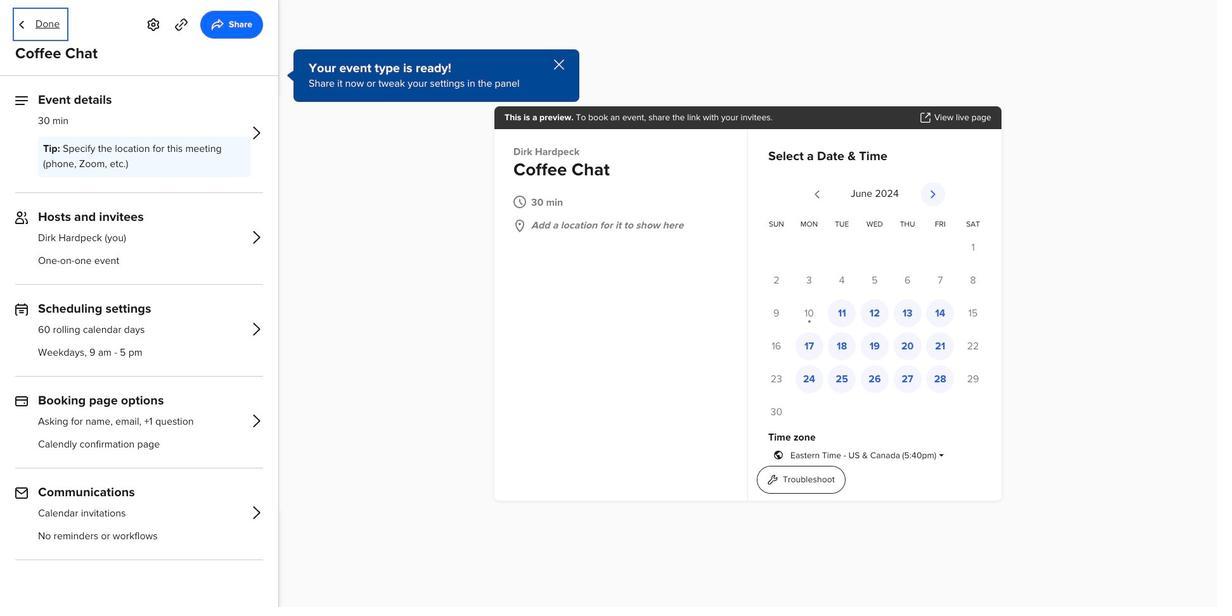 Task type: vqa. For each thing, say whether or not it's contained in the screenshot.
cell
yes



Task type: locate. For each thing, give the bounding box(es) containing it.
cell
[[957, 234, 990, 262], [760, 267, 793, 295], [793, 267, 826, 295], [826, 267, 858, 295], [858, 267, 891, 295], [891, 267, 924, 295], [924, 267, 957, 295], [957, 267, 990, 295], [760, 300, 793, 328], [793, 300, 826, 328], [826, 300, 858, 328], [858, 300, 891, 328], [891, 300, 924, 328], [924, 300, 957, 328], [957, 300, 990, 328], [760, 333, 793, 361], [793, 333, 826, 361], [826, 333, 858, 361], [858, 333, 891, 361], [891, 333, 924, 361], [924, 333, 957, 361], [957, 333, 990, 361], [760, 366, 793, 394], [793, 366, 826, 394], [826, 366, 858, 394], [858, 366, 891, 394], [891, 366, 924, 394], [924, 366, 957, 394], [957, 366, 990, 394], [760, 399, 793, 427]]

select a day element
[[760, 216, 990, 432]]



Task type: describe. For each thing, give the bounding box(es) containing it.
main navigation element
[[0, 0, 165, 608]]

calendly image
[[36, 15, 98, 33]]

open in new window image
[[920, 113, 931, 123]]



